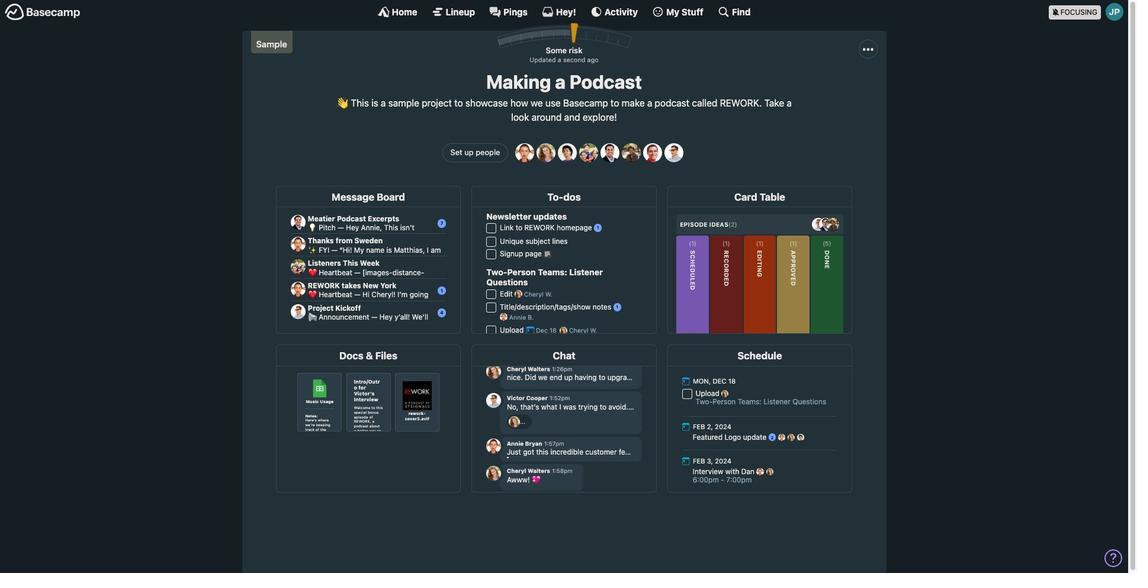 Task type: describe. For each thing, give the bounding box(es) containing it.
people on this project element
[[514, 134, 687, 165]]

take
[[765, 98, 785, 108]]

stuff
[[682, 6, 704, 17]]

sample
[[389, 98, 420, 108]]

pings button
[[490, 6, 528, 18]]

focusing button
[[1049, 0, 1129, 23]]

explore!
[[583, 112, 618, 122]]

set
[[451, 148, 463, 157]]

people
[[476, 148, 501, 157]]

some
[[546, 45, 567, 55]]

my stuff
[[667, 6, 704, 17]]

hey!
[[556, 6, 577, 17]]

set up people link
[[442, 143, 509, 162]]

1 to from the left
[[455, 98, 463, 108]]

hey! button
[[542, 6, 577, 18]]

move the needle link
[[527, 26, 603, 45]]

cheryl walters image
[[537, 143, 556, 162]]

lineup link
[[432, 6, 475, 18]]

annie bryan image
[[516, 143, 535, 162]]

around
[[532, 112, 562, 122]]

project
[[422, 98, 452, 108]]

nicole katz image
[[623, 143, 642, 162]]

a right make
[[648, 98, 653, 108]]

a inside some risk updated a second ago
[[558, 56, 562, 63]]

steve marsh image
[[644, 143, 663, 162]]

switch accounts image
[[5, 3, 81, 21]]

we
[[531, 98, 543, 108]]

👋
[[337, 98, 349, 108]]

home
[[392, 6, 418, 17]]

use
[[546, 98, 561, 108]]

find button
[[718, 6, 751, 18]]

focusing
[[1061, 7, 1098, 16]]

basecamp
[[564, 98, 609, 108]]

jared davis image
[[559, 143, 578, 162]]

how
[[511, 98, 529, 108]]

make
[[622, 98, 645, 108]]

sample
[[256, 38, 287, 49]]

activity
[[605, 6, 638, 17]]

move the needle
[[535, 31, 594, 40]]

a right "take"
[[787, 98, 792, 108]]

main element
[[0, 0, 1129, 23]]

set up people
[[451, 148, 501, 157]]

a second ago element
[[558, 56, 599, 63]]

find
[[733, 6, 751, 17]]

move
[[535, 31, 554, 40]]



Task type: vqa. For each thing, say whether or not it's contained in the screenshot.
Keyboard shortcut: ⌘ + / image
no



Task type: locate. For each thing, give the bounding box(es) containing it.
home link
[[378, 6, 418, 18]]

called
[[693, 98, 718, 108]]

sample element
[[251, 31, 293, 53]]

jennifer young image
[[580, 143, 599, 162]]

to right project
[[455, 98, 463, 108]]

2 to from the left
[[611, 98, 620, 108]]

updated
[[530, 56, 556, 63]]

second
[[564, 56, 586, 63]]

to
[[455, 98, 463, 108], [611, 98, 620, 108]]

some risk updated a second ago
[[530, 45, 599, 63]]

making a podcast 👋 this is a sample project to showcase how we use basecamp to make a podcast called rework. take a look around and explore!
[[337, 71, 792, 122]]

look
[[512, 112, 530, 122]]

showcase
[[466, 98, 508, 108]]

this
[[351, 98, 369, 108]]

a right is
[[381, 98, 386, 108]]

activity link
[[591, 6, 638, 18]]

rework.
[[720, 98, 763, 108]]

ago
[[588, 56, 599, 63]]

to left make
[[611, 98, 620, 108]]

my
[[667, 6, 680, 17]]

needle
[[570, 31, 594, 40]]

1 horizontal spatial to
[[611, 98, 620, 108]]

up
[[465, 148, 474, 157]]

podcast
[[655, 98, 690, 108]]

james peterson image
[[1107, 3, 1124, 21]]

a up use
[[555, 71, 566, 93]]

making
[[487, 71, 551, 93]]

a down some
[[558, 56, 562, 63]]

pings
[[504, 6, 528, 17]]

my stuff button
[[653, 6, 704, 18]]

josh fiske image
[[601, 143, 620, 162]]

and
[[565, 112, 581, 122]]

lineup
[[446, 6, 475, 17]]

risk
[[569, 45, 583, 55]]

the
[[556, 31, 568, 40]]

podcast
[[570, 71, 643, 93]]

0 horizontal spatial to
[[455, 98, 463, 108]]

is
[[372, 98, 379, 108]]

a
[[558, 56, 562, 63], [555, 71, 566, 93], [381, 98, 386, 108], [648, 98, 653, 108], [787, 98, 792, 108]]

victor cooper image
[[665, 143, 684, 162]]



